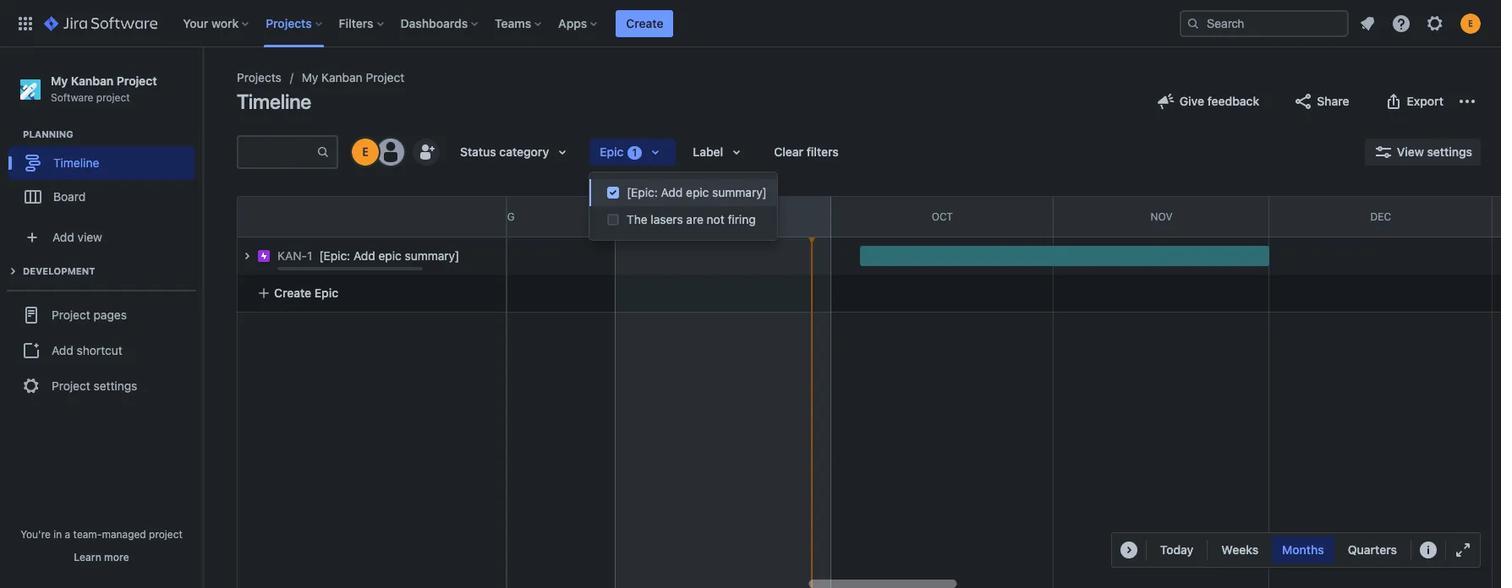 Task type: vqa. For each thing, say whether or not it's contained in the screenshot.
Group by: Status
no



Task type: locate. For each thing, give the bounding box(es) containing it.
kanban for my kanban project software project
[[71, 74, 114, 88]]

months button
[[1273, 537, 1335, 564]]

1 horizontal spatial epic
[[686, 185, 709, 200]]

help image
[[1392, 13, 1412, 33]]

weeks button
[[1212, 537, 1269, 564]]

create inside primary element
[[626, 16, 664, 30]]

1 up the the
[[632, 146, 637, 159]]

1 vertical spatial 1
[[307, 249, 313, 263]]

epic up the are
[[686, 185, 709, 200]]

shortcut
[[77, 343, 122, 358]]

settings
[[94, 379, 137, 393]]

project down filters popup button
[[366, 70, 405, 85]]

timeline up board
[[53, 155, 99, 170]]

clear filters
[[774, 145, 839, 159]]

my inside my kanban project software project
[[51, 74, 68, 88]]

kanban inside my kanban project software project
[[71, 74, 114, 88]]

project settings link
[[7, 368, 196, 405]]

0 vertical spatial [epic:
[[627, 185, 658, 200]]

kanban up software
[[71, 74, 114, 88]]

0 horizontal spatial timeline
[[53, 155, 99, 170]]

your profile and settings image
[[1461, 13, 1481, 33]]

show child issues image
[[237, 246, 257, 267]]

0 vertical spatial 1
[[632, 146, 637, 159]]

1 vertical spatial projects
[[237, 70, 282, 85]]

lasers
[[651, 212, 683, 227]]

add left shortcut
[[52, 343, 73, 358]]

1 horizontal spatial epic
[[600, 145, 624, 159]]

projects inside popup button
[[266, 16, 312, 30]]

add inside button
[[52, 343, 73, 358]]

1 inside epic 1
[[632, 146, 637, 159]]

eloisefrancis23 image
[[352, 139, 379, 166]]

summary] up 'firing'
[[712, 185, 767, 200]]

1 vertical spatial project
[[149, 529, 183, 541]]

software
[[51, 91, 93, 104]]

export button
[[1374, 88, 1454, 115]]

projects
[[266, 16, 312, 30], [237, 70, 282, 85]]

apps button
[[553, 10, 604, 37]]

epic
[[600, 145, 624, 159], [315, 286, 338, 300]]

timeline
[[237, 90, 311, 113], [53, 155, 99, 170]]

kanban for my kanban project
[[322, 70, 363, 85]]

you're in a team-managed project
[[20, 529, 183, 541]]

more
[[104, 552, 129, 564]]

project up add shortcut
[[52, 308, 90, 322]]

1 vertical spatial create
[[274, 286, 311, 300]]

label
[[693, 145, 724, 159]]

firing
[[728, 212, 756, 227]]

0 vertical spatial projects
[[266, 16, 312, 30]]

clear
[[774, 145, 804, 159]]

appswitcher icon image
[[15, 13, 36, 33]]

1
[[632, 146, 637, 159], [307, 249, 313, 263]]

you're
[[20, 529, 51, 541]]

0 horizontal spatial [epic:
[[319, 249, 350, 263]]

1 vertical spatial [epic:
[[319, 249, 350, 263]]

1 vertical spatial epic
[[379, 249, 402, 263]]

my kanban project link
[[302, 68, 405, 88]]

project left sidebar navigation image
[[117, 74, 157, 88]]

0 horizontal spatial summary]
[[405, 249, 460, 263]]

work
[[211, 16, 239, 30]]

timeline link
[[8, 147, 195, 180]]

create
[[626, 16, 664, 30], [274, 286, 311, 300]]

1 horizontal spatial 1
[[632, 146, 637, 159]]

group
[[7, 290, 196, 410]]

1 horizontal spatial timeline
[[237, 90, 311, 113]]

the
[[627, 212, 648, 227]]

0 horizontal spatial epic
[[315, 286, 338, 300]]

1 horizontal spatial summary]
[[712, 185, 767, 200]]

add people image
[[416, 142, 437, 162]]

add shortcut button
[[7, 334, 196, 368]]

1 horizontal spatial kanban
[[322, 70, 363, 85]]

add left 'view' on the top left
[[52, 230, 74, 244]]

kanban down filters
[[322, 70, 363, 85]]

0 horizontal spatial project
[[96, 91, 130, 104]]

1 horizontal spatial create
[[626, 16, 664, 30]]

learn
[[74, 552, 101, 564]]

Search timeline text field
[[239, 137, 316, 168]]

1 vertical spatial summary]
[[405, 249, 460, 263]]

timeline down projects link
[[237, 90, 311, 113]]

[epic: up the the
[[627, 185, 658, 200]]

dashboards button
[[396, 10, 485, 37]]

epic
[[686, 185, 709, 200], [379, 249, 402, 263]]

0 horizontal spatial my
[[51, 74, 68, 88]]

0 vertical spatial timeline
[[237, 90, 311, 113]]

notifications image
[[1358, 13, 1378, 33]]

label button
[[683, 139, 757, 166]]

0 horizontal spatial 1
[[307, 249, 313, 263]]

epic up create epic button
[[379, 249, 402, 263]]

feedback
[[1208, 94, 1260, 108]]

add up create epic button
[[354, 249, 375, 263]]

summary]
[[712, 185, 767, 200], [405, 249, 460, 263]]

1 horizontal spatial [epic:
[[627, 185, 658, 200]]

project down add shortcut
[[52, 379, 90, 393]]

today
[[1161, 543, 1194, 558]]

project
[[366, 70, 405, 85], [117, 74, 157, 88], [52, 308, 90, 322], [52, 379, 90, 393]]

my right projects link
[[302, 70, 318, 85]]

create right apps popup button
[[626, 16, 664, 30]]

1 vertical spatial epic
[[315, 286, 338, 300]]

epic image
[[257, 250, 271, 263]]

status
[[460, 145, 496, 159]]

1 up create epic
[[307, 249, 313, 263]]

create button
[[616, 10, 674, 37]]

dashboards
[[401, 16, 468, 30]]

enter full screen image
[[1454, 541, 1474, 561]]

give
[[1180, 94, 1205, 108]]

my up software
[[51, 74, 68, 88]]

0 vertical spatial epic
[[600, 145, 624, 159]]

[epic:
[[627, 185, 658, 200], [319, 249, 350, 263]]

projects up projects link
[[266, 16, 312, 30]]

0 horizontal spatial epic
[[379, 249, 402, 263]]

are
[[687, 212, 704, 227]]

0 horizontal spatial kanban
[[71, 74, 114, 88]]

kanban
[[322, 70, 363, 85], [71, 74, 114, 88]]

project
[[96, 91, 130, 104], [149, 529, 183, 541]]

summary] up create epic button
[[405, 249, 460, 263]]

your work button
[[178, 10, 256, 37]]

[epic: right "kan-1" link
[[319, 249, 350, 263]]

project right software
[[96, 91, 130, 104]]

export
[[1407, 94, 1444, 108]]

1 horizontal spatial project
[[149, 529, 183, 541]]

months
[[1283, 543, 1325, 558]]

1 vertical spatial timeline
[[53, 155, 99, 170]]

my
[[302, 70, 318, 85], [51, 74, 68, 88]]

create down "kan-1" link
[[274, 286, 311, 300]]

in
[[54, 529, 62, 541]]

view
[[77, 230, 102, 244]]

sidebar navigation image
[[184, 68, 222, 102]]

primary element
[[10, 0, 1180, 47]]

learn more
[[74, 552, 129, 564]]

create epic
[[274, 286, 338, 300]]

banner
[[0, 0, 1502, 47]]

0 horizontal spatial create
[[274, 286, 311, 300]]

status category
[[460, 145, 549, 159]]

add
[[661, 185, 683, 200], [52, 230, 74, 244], [354, 249, 375, 263], [52, 343, 73, 358]]

0 vertical spatial project
[[96, 91, 130, 104]]

project right managed
[[149, 529, 183, 541]]

oct
[[932, 210, 953, 223]]

add view
[[52, 230, 102, 244]]

projects right sidebar navigation image
[[237, 70, 282, 85]]

add view button
[[10, 221, 193, 255]]

0 vertical spatial create
[[626, 16, 664, 30]]

filters button
[[334, 10, 391, 37]]

jira software image
[[44, 13, 158, 33], [44, 13, 158, 33]]

0 vertical spatial summary]
[[712, 185, 767, 200]]

board link
[[8, 180, 195, 214]]

1 horizontal spatial my
[[302, 70, 318, 85]]



Task type: describe. For each thing, give the bounding box(es) containing it.
a
[[65, 529, 70, 541]]

filters
[[807, 145, 839, 159]]

aug
[[493, 210, 515, 223]]

team-
[[73, 529, 102, 541]]

not
[[707, 212, 725, 227]]

project inside my kanban project link
[[366, 70, 405, 85]]

managed
[[102, 529, 146, 541]]

project inside my kanban project software project
[[117, 74, 157, 88]]

projects for projects link
[[237, 70, 282, 85]]

weeks
[[1222, 543, 1259, 558]]

export icon image
[[1384, 91, 1404, 112]]

projects link
[[237, 68, 282, 88]]

[epic: add epic summary]
[[627, 185, 767, 200]]

give feedback button
[[1146, 88, 1270, 115]]

projects button
[[261, 10, 329, 37]]

0 vertical spatial epic
[[686, 185, 709, 200]]

category
[[500, 145, 549, 159]]

the lasers are not firing
[[627, 212, 756, 227]]

add inside dropdown button
[[52, 230, 74, 244]]

nov
[[1151, 210, 1173, 223]]

projects for projects popup button
[[266, 16, 312, 30]]

project pages link
[[7, 297, 196, 334]]

today button
[[1150, 537, 1204, 564]]

my for my kanban project software project
[[51, 74, 68, 88]]

quarters button
[[1338, 537, 1408, 564]]

create for create epic
[[274, 286, 311, 300]]

epic inside button
[[315, 286, 338, 300]]

kan-1 link
[[278, 248, 313, 265]]

your
[[183, 16, 208, 30]]

project inside project pages link
[[52, 308, 90, 322]]

1 for kan-
[[307, 249, 313, 263]]

quarters
[[1348, 543, 1398, 558]]

my for my kanban project
[[302, 70, 318, 85]]

teams
[[495, 16, 531, 30]]

banner containing your work
[[0, 0, 1502, 47]]

learn more button
[[74, 552, 129, 565]]

planning image
[[3, 125, 23, 145]]

board
[[53, 189, 86, 204]]

planning
[[23, 129, 73, 140]]

add shortcut
[[52, 343, 122, 358]]

give feedback
[[1180, 94, 1260, 108]]

search image
[[1187, 16, 1201, 30]]

group containing project pages
[[7, 290, 196, 410]]

epic 1
[[600, 145, 637, 159]]

project inside my kanban project software project
[[96, 91, 130, 104]]

my kanban project software project
[[51, 74, 157, 104]]

add up lasers
[[661, 185, 683, 200]]

development
[[23, 266, 95, 277]]

planning group
[[8, 128, 202, 219]]

Search field
[[1180, 10, 1349, 37]]

project inside project settings link
[[52, 379, 90, 393]]

unassigned image
[[377, 139, 404, 166]]

create epic button
[[247, 278, 496, 309]]

development image
[[3, 262, 23, 282]]

your work
[[183, 16, 239, 30]]

clear filters button
[[764, 139, 849, 166]]

1 for epic
[[632, 146, 637, 159]]

dec
[[1371, 210, 1392, 223]]

create for create
[[626, 16, 664, 30]]

kan-1 [epic: add epic summary]
[[278, 249, 460, 263]]

sep
[[714, 210, 733, 223]]

pages
[[94, 308, 127, 322]]

project pages
[[52, 308, 127, 322]]

settings image
[[1426, 13, 1446, 33]]

project settings
[[52, 379, 137, 393]]

kan-
[[278, 249, 307, 263]]

status category button
[[450, 139, 583, 166]]

filters
[[339, 16, 374, 30]]

apps
[[559, 16, 587, 30]]

teams button
[[490, 10, 548, 37]]

timeline inside planning "group"
[[53, 155, 99, 170]]

my kanban project
[[302, 70, 405, 85]]



